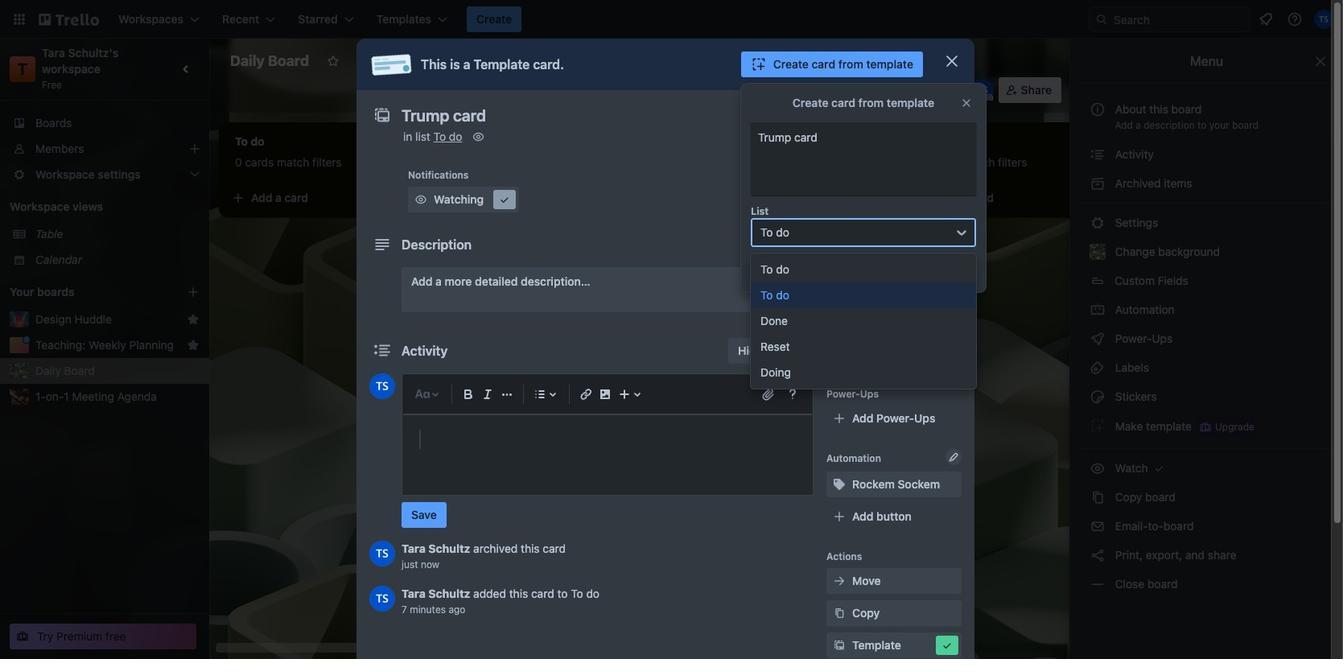 Task type: vqa. For each thing, say whether or not it's contained in the screenshot.
archived's Tara
yes



Task type: describe. For each thing, give the bounding box(es) containing it.
description
[[402, 237, 472, 252]]

checklist link
[[827, 245, 962, 270]]

archived
[[473, 542, 518, 555]]

list
[[415, 130, 430, 143]]

0 notifications image
[[1256, 10, 1276, 29]]

print, export, and share
[[1112, 548, 1237, 562]]

close board link
[[1080, 571, 1334, 597]]

4 cards from the left
[[931, 155, 960, 169]]

add inside "add button" button
[[852, 509, 874, 523]]

1 vertical spatial power-ups
[[1112, 332, 1176, 345]]

3 to do from the top
[[761, 288, 789, 302]]

filters
[[829, 83, 862, 97]]

boards
[[37, 285, 75, 299]]

custom fields button
[[1080, 268, 1334, 294]]

create from template… image
[[412, 192, 425, 204]]

design
[[35, 312, 71, 326]]

tara schultz added this card to to do 7 minutes ago
[[402, 587, 600, 616]]

customize views image
[[564, 53, 580, 69]]

design huddle
[[35, 312, 112, 326]]

change
[[1115, 245, 1155, 258]]

1 to do from the top
[[761, 225, 789, 239]]

lists image
[[530, 385, 550, 404]]

1 vertical spatial watching button
[[408, 187, 519, 212]]

board inside "link"
[[1148, 577, 1178, 591]]

close
[[1115, 577, 1145, 591]]

Trump card text field
[[757, 129, 970, 177]]

workspace visible
[[378, 54, 475, 68]]

ago
[[449, 604, 466, 616]]

1 vertical spatial watching
[[434, 192, 484, 206]]

sm image inside archived items link
[[1090, 175, 1106, 192]]

settings link
[[1080, 210, 1334, 236]]

close popover image
[[960, 97, 973, 109]]

create card from template button
[[741, 52, 923, 77]]

power- right open help dialog image
[[827, 388, 860, 400]]

sm image inside email-to-board link
[[1090, 518, 1106, 534]]

email-to-board link
[[1080, 514, 1334, 539]]

background
[[1158, 245, 1220, 258]]

add board image
[[187, 286, 200, 299]]

automation link
[[1080, 297, 1334, 323]]

0 horizontal spatial members link
[[0, 136, 209, 162]]

t link
[[10, 56, 35, 82]]

sm image inside copy link
[[831, 605, 848, 621]]

1-
[[35, 390, 46, 403]]

1 horizontal spatial labels link
[[1080, 355, 1334, 381]]

save
[[411, 508, 437, 522]]

custom fields
[[1115, 274, 1189, 287]]

about
[[1115, 102, 1147, 116]]

more formatting image
[[497, 385, 517, 404]]

minutes
[[410, 604, 446, 616]]

Search field
[[1108, 7, 1249, 31]]

rockem sockem
[[852, 477, 940, 491]]

create button
[[467, 6, 522, 32]]

your
[[10, 285, 34, 299]]

try
[[37, 629, 53, 643]]

try premium free button
[[10, 624, 196, 650]]

2 vertical spatial power-ups
[[827, 388, 879, 400]]

starred icon image for design huddle
[[187, 313, 200, 326]]

settings
[[1112, 216, 1158, 229]]

create card
[[833, 262, 895, 276]]

clear all
[[910, 83, 953, 97]]

tara for added
[[402, 587, 426, 600]]

members for the right members link
[[852, 186, 902, 200]]

Board name text field
[[222, 48, 317, 74]]

2 horizontal spatial board
[[515, 54, 546, 68]]

create card button
[[751, 257, 976, 283]]

details
[[766, 344, 802, 357]]

0 horizontal spatial labels link
[[827, 212, 962, 238]]

this inside about this board add a description to your board
[[1150, 102, 1169, 116]]

sm image inside watch link
[[1151, 460, 1167, 476]]

tara schultz's workspace free
[[42, 46, 121, 91]]

create from template… image
[[869, 192, 882, 204]]

premium
[[56, 629, 102, 643]]

detailed
[[475, 274, 518, 288]]

card inside tara schultz added this card to to do 7 minutes ago
[[531, 587, 554, 600]]

3 match from the left
[[734, 155, 766, 169]]

2 match from the left
[[506, 155, 538, 169]]

power- up "rockem sockem"
[[877, 411, 914, 425]]

tara for archived
[[402, 542, 426, 555]]

make
[[1115, 419, 1143, 433]]

reset
[[761, 340, 790, 353]]

add a card for fourth 'add a card' button from the right
[[251, 191, 308, 204]]

activity link
[[1080, 142, 1334, 167]]

0 vertical spatial template
[[474, 57, 530, 72]]

attachment button
[[827, 277, 962, 303]]

daily inside board name text field
[[230, 52, 265, 69]]

1 vertical spatial daily
[[35, 364, 61, 377]]

3 filters from the left
[[770, 155, 799, 169]]

description
[[1144, 119, 1195, 131]]

board link
[[488, 48, 556, 74]]

add button
[[852, 509, 912, 523]]

workspace for workspace views
[[10, 200, 70, 213]]

add inside add a more detailed description… link
[[411, 274, 433, 288]]

1 vertical spatial activity
[[402, 344, 448, 358]]

doing
[[761, 365, 791, 379]]

export,
[[1146, 548, 1183, 562]]

sm image for watch
[[1090, 460, 1106, 476]]

1-on-1 meeting agenda link
[[35, 389, 200, 405]]

teaching: weekly planning button
[[35, 337, 180, 353]]

template button
[[827, 633, 962, 658]]

0 horizontal spatial tara schultz (taraschultz7) image
[[369, 586, 395, 612]]

1 vertical spatial template
[[887, 96, 935, 109]]

views
[[73, 200, 103, 213]]

add power-ups link
[[827, 406, 962, 431]]

stickers
[[1112, 390, 1157, 403]]

add a card for 4th 'add a card' button from left
[[937, 191, 994, 204]]

now
[[421, 559, 440, 571]]

agenda
[[117, 390, 157, 403]]

and
[[1186, 548, 1205, 562]]

1 filters from the left
[[312, 155, 342, 169]]

meeting
[[72, 390, 114, 403]]

star or unstar board image
[[327, 55, 340, 68]]

board up print, export, and share
[[1164, 519, 1194, 533]]

change background link
[[1080, 239, 1334, 265]]

boards
[[35, 116, 72, 130]]

0 horizontal spatial board
[[64, 364, 95, 377]]

board up the to-
[[1145, 490, 1176, 504]]

a inside about this board add a description to your board
[[1136, 119, 1141, 131]]

schultz's
[[68, 46, 119, 60]]

email-
[[1115, 519, 1148, 533]]

0 horizontal spatial labels
[[852, 218, 887, 232]]

editor toolbar toolbar
[[410, 382, 806, 407]]

4 filters from the left
[[998, 155, 1028, 169]]

schultz for added this card to to do
[[428, 587, 470, 600]]

sm image for activity
[[1090, 146, 1106, 163]]

items
[[1164, 176, 1192, 190]]

clear all button
[[903, 77, 959, 103]]

move link
[[827, 568, 962, 594]]

1 horizontal spatial labels
[[1112, 361, 1149, 374]]

workspace views
[[10, 200, 103, 213]]

open help dialog image
[[783, 385, 802, 404]]

2 to do from the top
[[761, 262, 789, 276]]

create inside primary element
[[477, 12, 512, 26]]

ups down automation link
[[1152, 332, 1173, 345]]

in
[[403, 130, 412, 143]]

sm image inside template button
[[831, 637, 848, 654]]

share
[[1021, 83, 1052, 97]]

sockem
[[898, 477, 940, 491]]

close board
[[1112, 577, 1178, 591]]

italic ⌘i image
[[478, 385, 497, 404]]

daily board inside board name text field
[[230, 52, 309, 69]]

try premium free
[[37, 629, 126, 643]]

sm image inside checklist link
[[831, 250, 848, 266]]

2 cards from the left
[[474, 155, 502, 169]]

2 vertical spatial tara schultz (taraschultz7) image
[[369, 541, 395, 567]]

card inside button
[[871, 262, 895, 276]]

table link
[[35, 226, 200, 242]]

0 horizontal spatial daily board
[[35, 364, 95, 377]]

1 add a card button from the left
[[225, 185, 406, 211]]

tara for workspace
[[42, 46, 65, 60]]

to-
[[1148, 519, 1164, 533]]



Task type: locate. For each thing, give the bounding box(es) containing it.
watching down the customize views image
[[541, 83, 591, 97]]

0 cards match filters
[[235, 155, 342, 169], [464, 155, 570, 169], [692, 155, 799, 169], [921, 155, 1028, 169]]

2 filters from the left
[[541, 155, 570, 169]]

1 vertical spatial this
[[521, 542, 540, 555]]

2 add a card from the left
[[480, 191, 537, 204]]

0 vertical spatial labels link
[[827, 212, 962, 238]]

power-ups inside button
[[637, 83, 696, 97]]

tara schultz's workspace link
[[42, 46, 121, 76]]

this inside tara schultz archived this card just now
[[521, 542, 540, 555]]

sm image
[[1090, 146, 1106, 163], [1090, 215, 1106, 231], [1090, 302, 1106, 318], [1090, 331, 1106, 347], [1090, 389, 1106, 405], [1090, 460, 1106, 476], [1090, 547, 1106, 563], [831, 637, 848, 654]]

card
[[812, 57, 836, 71], [832, 96, 856, 109], [285, 191, 308, 204], [513, 191, 537, 204], [742, 191, 765, 204], [970, 191, 994, 204], [871, 262, 895, 276], [543, 542, 566, 555], [531, 587, 554, 600]]

activity up archived
[[1112, 147, 1154, 161]]

copy
[[1115, 490, 1142, 504], [852, 606, 880, 620]]

2 0 cards match filters from the left
[[464, 155, 570, 169]]

ups inside button
[[674, 83, 696, 97]]

power- up stickers
[[1115, 332, 1152, 345]]

starred icon image
[[187, 313, 200, 326], [187, 339, 200, 352]]

create up automation button
[[773, 57, 809, 71]]

tara inside tara schultz archived this card just now
[[402, 542, 426, 555]]

sm image inside the close board "link"
[[1090, 576, 1106, 592]]

teaching:
[[35, 338, 86, 352]]

sm image inside activity link
[[1090, 146, 1106, 163]]

Main content area, start typing to enter text. text field
[[419, 430, 796, 478]]

0 vertical spatial workspace
[[378, 54, 438, 68]]

0 horizontal spatial automation
[[731, 83, 792, 97]]

done
[[761, 314, 788, 328]]

4 add a card from the left
[[937, 191, 994, 204]]

1 horizontal spatial watching
[[541, 83, 591, 97]]

workspace for workspace visible
[[378, 54, 438, 68]]

huddle
[[74, 312, 112, 326]]

2 vertical spatial this
[[509, 587, 528, 600]]

open information menu image
[[1287, 11, 1303, 27]]

template down "create" button
[[474, 57, 530, 72]]

copy down move on the right of page
[[852, 606, 880, 620]]

watching button down notifications
[[408, 187, 519, 212]]

primary element
[[0, 0, 1343, 39]]

1 horizontal spatial template
[[852, 638, 901, 652]]

7 minutes ago link
[[402, 604, 466, 616]]

sm image for stickers
[[1090, 389, 1106, 405]]

1 horizontal spatial workspace
[[378, 54, 438, 68]]

activity down more at the top left
[[402, 344, 448, 358]]

0 vertical spatial members link
[[0, 136, 209, 162]]

change background
[[1112, 245, 1220, 258]]

board right the your
[[1232, 119, 1259, 131]]

ups left automation button
[[674, 83, 696, 97]]

card inside tara schultz archived this card just now
[[543, 542, 566, 555]]

cards
[[245, 155, 274, 169], [474, 155, 502, 169], [702, 155, 731, 169], [931, 155, 960, 169]]

copy up email-
[[1115, 490, 1142, 504]]

1 horizontal spatial copy
[[1115, 490, 1142, 504]]

archived items link
[[1080, 171, 1334, 196]]

members link down trump card text field
[[827, 180, 962, 206]]

bold ⌘b image
[[459, 385, 478, 404]]

0 vertical spatial daily
[[230, 52, 265, 69]]

1 vertical spatial starred icon image
[[187, 339, 200, 352]]

planning
[[129, 338, 174, 352]]

hide details
[[738, 344, 802, 357]]

1 schultz from the top
[[428, 542, 470, 555]]

0 horizontal spatial template
[[474, 57, 530, 72]]

1 vertical spatial labels link
[[1080, 355, 1334, 381]]

create card from template up filters
[[773, 57, 914, 71]]

copy for copy board
[[1115, 490, 1142, 504]]

board down 'export,'
[[1148, 577, 1178, 591]]

sm image inside watch link
[[1090, 460, 1106, 476]]

members
[[35, 142, 84, 155], [852, 186, 902, 200]]

labels down create from template… image
[[852, 218, 887, 232]]

2 vertical spatial to do
[[761, 288, 789, 302]]

workspace
[[42, 62, 101, 76]]

1 vertical spatial members
[[852, 186, 902, 200]]

add a more detailed description…
[[411, 274, 590, 288]]

image image
[[596, 385, 615, 404]]

power- inside button
[[637, 83, 674, 97]]

1 vertical spatial automation
[[1112, 303, 1175, 316]]

template right make
[[1146, 419, 1192, 433]]

this right archived
[[521, 542, 540, 555]]

print, export, and share link
[[1080, 542, 1334, 568]]

starred icon image right 'planning'
[[187, 339, 200, 352]]

design huddle button
[[35, 311, 180, 328]]

watching down notifications
[[434, 192, 484, 206]]

0 horizontal spatial copy
[[852, 606, 880, 620]]

create card from template inside button
[[773, 57, 914, 71]]

sm image inside automation link
[[1090, 302, 1106, 318]]

1 horizontal spatial to
[[1198, 119, 1207, 131]]

daily board link
[[35, 363, 200, 379]]

1 horizontal spatial members link
[[827, 180, 962, 206]]

all
[[941, 83, 953, 97]]

just
[[402, 559, 418, 571]]

board left the customize views image
[[515, 54, 546, 68]]

add a card
[[251, 191, 308, 204], [480, 191, 537, 204], [708, 191, 765, 204], [937, 191, 994, 204]]

power-
[[637, 83, 674, 97], [1115, 332, 1152, 345], [827, 388, 860, 400], [877, 411, 914, 425]]

1 horizontal spatial members
[[852, 186, 902, 200]]

0
[[886, 83, 894, 97], [235, 155, 242, 169], [464, 155, 471, 169], [692, 155, 699, 169], [921, 155, 928, 169]]

tara up workspace
[[42, 46, 65, 60]]

0 vertical spatial from
[[838, 57, 863, 71]]

1 vertical spatial from
[[858, 96, 884, 109]]

to left the your
[[1198, 119, 1207, 131]]

0 vertical spatial template
[[866, 57, 914, 71]]

tara schultz (taraschultz7) image
[[971, 79, 994, 101], [369, 373, 395, 399], [369, 541, 395, 567]]

None text field
[[394, 101, 925, 130]]

0 vertical spatial watching button
[[512, 77, 600, 103]]

search image
[[1095, 13, 1108, 26]]

sm image inside stickers link
[[1090, 389, 1106, 405]]

1 horizontal spatial board
[[268, 52, 309, 69]]

labels link
[[827, 212, 962, 238], [1080, 355, 1334, 381]]

power-ups up add power-ups
[[827, 388, 879, 400]]

1 vertical spatial tara
[[402, 542, 426, 555]]

1 horizontal spatial tara schultz (taraschultz7) image
[[1314, 10, 1334, 29]]

1 vertical spatial schultz
[[428, 587, 470, 600]]

create inside button
[[833, 262, 868, 276]]

0 vertical spatial this
[[1150, 102, 1169, 116]]

save button
[[402, 502, 447, 528]]

1 vertical spatial daily board
[[35, 364, 95, 377]]

create up attachment on the top of the page
[[833, 262, 868, 276]]

your boards
[[10, 285, 75, 299]]

0 horizontal spatial power-ups
[[637, 83, 696, 97]]

sm image for settings
[[1090, 215, 1106, 231]]

1 0 cards match filters from the left
[[235, 155, 342, 169]]

0 vertical spatial to
[[1198, 119, 1207, 131]]

to do
[[761, 225, 789, 239], [761, 262, 789, 276], [761, 288, 789, 302]]

members for the left members link
[[35, 142, 84, 155]]

link image
[[576, 385, 596, 404]]

schultz up now
[[428, 542, 470, 555]]

1 vertical spatial create card from template
[[793, 96, 935, 109]]

power-ups down primary element
[[637, 83, 696, 97]]

copy link
[[827, 600, 962, 626]]

2 horizontal spatial automation
[[1112, 303, 1175, 316]]

0 vertical spatial to do
[[761, 225, 789, 239]]

tara schultz (taraschultz7) image left '7' on the bottom
[[369, 586, 395, 612]]

members link down boards
[[0, 136, 209, 162]]

list
[[751, 205, 769, 217]]

calendar link
[[35, 252, 200, 268]]

1 vertical spatial copy
[[852, 606, 880, 620]]

hide details link
[[729, 338, 812, 364]]

tara schultz (taraschultz7) image right open information menu image
[[1314, 10, 1334, 29]]

0 vertical spatial activity
[[1112, 147, 1154, 161]]

starred icon image for teaching: weekly planning
[[187, 339, 200, 352]]

0 horizontal spatial members
[[35, 142, 84, 155]]

3 add a card button from the left
[[683, 185, 863, 211]]

fields
[[1158, 274, 1189, 287]]

checklist
[[852, 250, 902, 264]]

labels link up checklist link
[[827, 212, 962, 238]]

power- down primary element
[[637, 83, 674, 97]]

1 cards from the left
[[245, 155, 274, 169]]

0 horizontal spatial watching
[[434, 192, 484, 206]]

sm image for print, export, and share
[[1090, 547, 1106, 563]]

workspace up "table"
[[10, 200, 70, 213]]

automation up rockem in the bottom right of the page
[[827, 452, 881, 464]]

1 horizontal spatial daily
[[230, 52, 265, 69]]

description…
[[521, 274, 590, 288]]

weekly
[[89, 338, 126, 352]]

print,
[[1115, 548, 1143, 562]]

do inside tara schultz added this card to to do 7 minutes ago
[[586, 587, 600, 600]]

workspace left is
[[378, 54, 438, 68]]

0 horizontal spatial activity
[[402, 344, 448, 358]]

0 vertical spatial copy
[[1115, 490, 1142, 504]]

template inside button
[[852, 638, 901, 652]]

1 match from the left
[[277, 155, 309, 169]]

template down copy link
[[852, 638, 901, 652]]

2 vertical spatial template
[[1146, 419, 1192, 433]]

template
[[866, 57, 914, 71], [887, 96, 935, 109], [1146, 419, 1192, 433]]

daily board left star or unstar board icon
[[230, 52, 309, 69]]

2 vertical spatial automation
[[827, 452, 881, 464]]

0 vertical spatial create card from template
[[773, 57, 914, 71]]

0 horizontal spatial to
[[557, 587, 568, 600]]

table
[[35, 227, 63, 241]]

4 add a card button from the left
[[911, 185, 1091, 211]]

create left filters
[[793, 96, 829, 109]]

board left star or unstar board icon
[[268, 52, 309, 69]]

tara inside tara schultz's workspace free
[[42, 46, 65, 60]]

daily board up 1
[[35, 364, 95, 377]]

starred icon image down add board image
[[187, 313, 200, 326]]

from up trump card text field
[[858, 96, 884, 109]]

workspace visible button
[[349, 48, 484, 74]]

template up clear
[[866, 57, 914, 71]]

0 vertical spatial watching
[[541, 83, 591, 97]]

tara schultz (taraschultz7) image
[[1314, 10, 1334, 29], [369, 586, 395, 612]]

to right added
[[557, 587, 568, 600]]

sm image inside settings link
[[1090, 215, 1106, 231]]

sm image inside template button
[[939, 637, 955, 654]]

0 vertical spatial schultz
[[428, 542, 470, 555]]

3 0 cards match filters from the left
[[692, 155, 799, 169]]

labels
[[852, 218, 887, 232], [1112, 361, 1149, 374]]

close dialog image
[[942, 52, 962, 71]]

board up 1
[[64, 364, 95, 377]]

sm image inside move link
[[831, 573, 848, 589]]

create up 'this is a template card.'
[[477, 12, 512, 26]]

template inside button
[[866, 57, 914, 71]]

1 vertical spatial to
[[557, 587, 568, 600]]

watch link
[[1080, 456, 1334, 481]]

labels link up stickers link
[[1080, 355, 1334, 381]]

0 vertical spatial labels
[[852, 218, 887, 232]]

free
[[105, 629, 126, 643]]

1 add a card from the left
[[251, 191, 308, 204]]

automation inside button
[[731, 83, 792, 97]]

1 horizontal spatial daily board
[[230, 52, 309, 69]]

board up description
[[1172, 102, 1202, 116]]

watching button down card.
[[512, 77, 600, 103]]

1 vertical spatial workspace
[[10, 200, 70, 213]]

schultz up ago
[[428, 587, 470, 600]]

labels up stickers
[[1112, 361, 1149, 374]]

tara up '7' on the bottom
[[402, 587, 426, 600]]

activity
[[1112, 147, 1154, 161], [402, 344, 448, 358]]

1 vertical spatial members link
[[827, 180, 962, 206]]

your boards with 4 items element
[[10, 283, 163, 302]]

tara up just
[[402, 542, 426, 555]]

this for archived this card
[[521, 542, 540, 555]]

1
[[64, 390, 69, 403]]

move
[[852, 574, 881, 588]]

schultz inside tara schultz archived this card just now
[[428, 542, 470, 555]]

sm image for automation
[[1090, 302, 1106, 318]]

ups up add power-ups
[[860, 388, 879, 400]]

archived
[[1115, 176, 1161, 190]]

sm image inside copy board link
[[1090, 489, 1106, 505]]

members down trump card text field
[[852, 186, 902, 200]]

0 vertical spatial automation
[[731, 83, 792, 97]]

add inside about this board add a description to your board
[[1115, 119, 1133, 131]]

1 vertical spatial template
[[852, 638, 901, 652]]

0 vertical spatial daily board
[[230, 52, 309, 69]]

this inside tara schultz added this card to to do 7 minutes ago
[[509, 587, 528, 600]]

this for added this card to to do
[[509, 587, 528, 600]]

0 vertical spatial tara schultz (taraschultz7) image
[[1314, 10, 1334, 29]]

3 add a card from the left
[[708, 191, 765, 204]]

ups
[[674, 83, 696, 97], [1152, 332, 1173, 345], [860, 388, 879, 400], [914, 411, 936, 425]]

upgrade
[[1215, 421, 1255, 433]]

0 vertical spatial tara
[[42, 46, 65, 60]]

1 horizontal spatial automation
[[827, 452, 881, 464]]

automation down the create card from template button
[[731, 83, 792, 97]]

ups up sockem
[[914, 411, 936, 425]]

card.
[[533, 57, 564, 72]]

1 starred icon image from the top
[[187, 313, 200, 326]]

attach and insert link image
[[761, 386, 777, 402]]

0 vertical spatial members
[[35, 142, 84, 155]]

about this board add a description to your board
[[1115, 102, 1259, 131]]

schultz inside tara schultz added this card to to do 7 minutes ago
[[428, 587, 470, 600]]

schultz for archived this card
[[428, 542, 470, 555]]

template left all
[[887, 96, 935, 109]]

1 vertical spatial labels
[[1112, 361, 1149, 374]]

board
[[1172, 102, 1202, 116], [1232, 119, 1259, 131], [1145, 490, 1176, 504], [1164, 519, 1194, 533], [1148, 577, 1178, 591]]

add a card button
[[225, 185, 406, 211], [454, 185, 634, 211], [683, 185, 863, 211], [911, 185, 1091, 211]]

hide
[[738, 344, 763, 357]]

1 horizontal spatial power-ups
[[827, 388, 879, 400]]

add power-ups
[[852, 411, 936, 425]]

this up description
[[1150, 102, 1169, 116]]

2 horizontal spatial power-ups
[[1112, 332, 1176, 345]]

just now link
[[402, 559, 440, 571]]

button
[[877, 509, 912, 523]]

t
[[18, 60, 28, 78]]

watch
[[1112, 461, 1151, 475]]

to inside tara schultz added this card to to do 7 minutes ago
[[557, 587, 568, 600]]

custom
[[1115, 274, 1155, 287]]

board inside text field
[[268, 52, 309, 69]]

boards link
[[0, 110, 209, 136]]

1 vertical spatial tara schultz (taraschultz7) image
[[369, 373, 395, 399]]

sm image
[[708, 77, 731, 100], [470, 129, 487, 145], [1090, 175, 1106, 192], [831, 185, 848, 201], [413, 192, 429, 208], [497, 192, 513, 208], [831, 217, 848, 233], [831, 250, 848, 266], [1090, 360, 1106, 376], [1090, 418, 1106, 434], [1151, 460, 1167, 476], [831, 476, 848, 493], [1090, 489, 1106, 505], [1090, 518, 1106, 534], [831, 573, 848, 589], [1090, 576, 1106, 592], [831, 605, 848, 621], [939, 637, 955, 654]]

4 match from the left
[[963, 155, 995, 169]]

to inside about this board add a description to your board
[[1198, 119, 1207, 131]]

workspace inside workspace visible button
[[378, 54, 438, 68]]

this right added
[[509, 587, 528, 600]]

4 0 cards match filters from the left
[[921, 155, 1028, 169]]

0 vertical spatial tara schultz (taraschultz7) image
[[971, 79, 994, 101]]

1-on-1 meeting agenda
[[35, 390, 157, 403]]

1 vertical spatial tara schultz (taraschultz7) image
[[369, 586, 395, 612]]

0 horizontal spatial daily
[[35, 364, 61, 377]]

filters
[[312, 155, 342, 169], [541, 155, 570, 169], [770, 155, 799, 169], [998, 155, 1028, 169]]

1 horizontal spatial activity
[[1112, 147, 1154, 161]]

2 starred icon image from the top
[[187, 339, 200, 352]]

a
[[463, 57, 470, 72], [1136, 119, 1141, 131], [275, 191, 282, 204], [504, 191, 510, 204], [733, 191, 739, 204], [961, 191, 967, 204], [436, 274, 442, 288]]

sm image inside 'rockem sockem' button
[[831, 476, 848, 493]]

to inside tara schultz added this card to to do 7 minutes ago
[[571, 587, 583, 600]]

sm image inside print, export, and share link
[[1090, 547, 1106, 563]]

teaching: weekly planning
[[35, 338, 174, 352]]

tara inside tara schultz added this card to to do 7 minutes ago
[[402, 587, 426, 600]]

2 schultz from the top
[[428, 587, 470, 600]]

sm image inside automation button
[[708, 77, 731, 100]]

from inside button
[[838, 57, 863, 71]]

2 add a card button from the left
[[454, 185, 634, 211]]

is
[[450, 57, 460, 72]]

add button button
[[827, 504, 962, 530]]

stickers link
[[1080, 384, 1334, 410]]

more
[[445, 274, 472, 288]]

from
[[838, 57, 863, 71], [858, 96, 884, 109]]

copy for copy
[[852, 606, 880, 620]]

3 cards from the left
[[702, 155, 731, 169]]

0 vertical spatial starred icon image
[[187, 313, 200, 326]]

2 vertical spatial tara
[[402, 587, 426, 600]]

1 vertical spatial to do
[[761, 262, 789, 276]]

from up filters
[[838, 57, 863, 71]]

sm image inside power-ups link
[[1090, 331, 1106, 347]]

rockem
[[852, 477, 895, 491]]

this
[[421, 57, 447, 72]]

sm image for power-ups
[[1090, 331, 1106, 347]]

attachment
[[852, 283, 915, 296]]

members down boards
[[35, 142, 84, 155]]

automation down custom fields
[[1112, 303, 1175, 316]]

add inside add power-ups link
[[852, 411, 874, 425]]

create card from template down the create card from template button
[[793, 96, 935, 109]]

add a card for third 'add a card' button from the right
[[480, 191, 537, 204]]

power-ups down custom fields
[[1112, 332, 1176, 345]]

0 vertical spatial power-ups
[[637, 83, 696, 97]]

0 horizontal spatial workspace
[[10, 200, 70, 213]]

copy board link
[[1080, 485, 1334, 510]]



